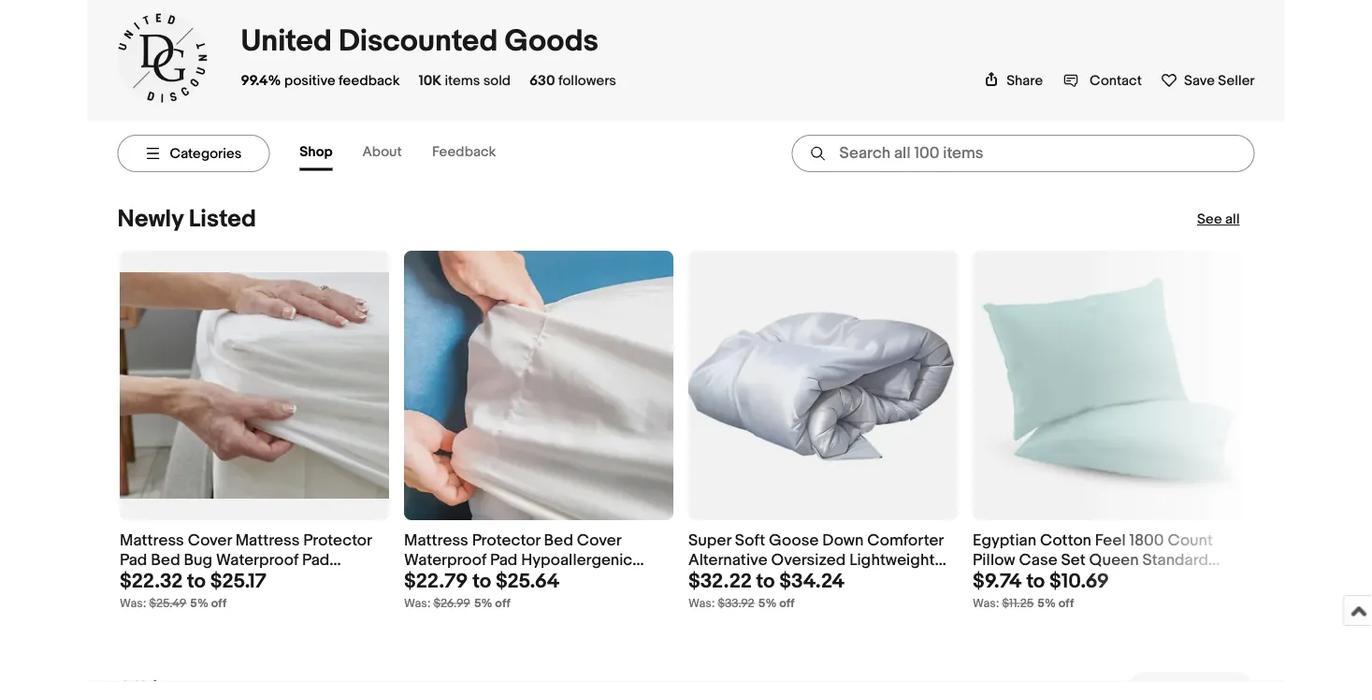 Task type: vqa. For each thing, say whether or not it's contained in the screenshot.
5% inside the $22.32 to $25.17 was: $25.49 5% off
yes



Task type: locate. For each thing, give the bounding box(es) containing it.
$25.17
[[210, 569, 266, 594]]

$32.22
[[688, 569, 752, 594]]

to inside $22.32 to $25.17 was: $25.49 5% off
[[187, 569, 205, 594]]

case
[[1019, 550, 1057, 570]]

to
[[187, 569, 205, 594], [472, 569, 491, 594], [756, 569, 775, 594], [1026, 569, 1045, 594]]

egyptian
[[973, 531, 1036, 551]]

pillowcase
[[1009, 570, 1087, 590]]

sold
[[483, 72, 511, 89]]

1800
[[1129, 531, 1164, 551]]

pad inside the mattress protector bed cover waterproof pad hypoallergenic deep pocket all sizes
[[490, 550, 517, 570]]

0 horizontal spatial protector
[[303, 531, 371, 551]]

10k items sold
[[419, 72, 511, 89]]

down
[[822, 531, 864, 551]]

2 was: from the left
[[404, 597, 430, 611]]

3 to from the left
[[756, 569, 775, 594]]

4 off from the left
[[1058, 597, 1074, 611]]

categories button
[[117, 135, 270, 172]]

bed
[[544, 531, 573, 551], [150, 550, 180, 570]]

0 horizontal spatial hypoallergenic
[[119, 570, 231, 590]]

1 horizontal spatial waterproof
[[404, 550, 486, 570]]

0 horizontal spatial cover
[[187, 531, 231, 551]]

2 5% from the left
[[474, 597, 492, 611]]

was: inside $9.74 to $10.69 was: $11.25 5% off
[[973, 597, 999, 611]]

mattress cover mattress protector pad bed bug waterproof pad hypoallergenic pad
[[119, 531, 371, 590]]

see all
[[1198, 211, 1240, 228]]

mattress up deep at the left bottom of the page
[[404, 531, 468, 551]]

bed inside mattress cover mattress protector pad bed bug waterproof pad hypoallergenic pad
[[150, 550, 180, 570]]

to for $22.32
[[187, 569, 205, 594]]

protector
[[303, 531, 371, 551], [472, 531, 540, 551]]

was: down white
[[688, 597, 715, 611]]

off down '$34.24'
[[779, 597, 795, 611]]

2 waterproof from the left
[[404, 550, 486, 570]]

off inside $9.74 to $10.69 was: $11.25 5% off
[[1058, 597, 1074, 611]]

united discounted goods
[[241, 23, 599, 60]]

0 horizontal spatial waterproof
[[216, 550, 298, 570]]

off inside $32.22 to $34.24 was: $33.92 5% off
[[779, 597, 795, 611]]

5% inside $9.74 to $10.69 was: $11.25 5% off
[[1037, 597, 1056, 611]]

2 protector from the left
[[472, 531, 540, 551]]

$25.64
[[495, 569, 559, 594]]

waterproof right bug
[[216, 550, 298, 570]]

5% down pillowcase
[[1037, 597, 1056, 611]]

hypoallergenic
[[521, 550, 632, 570], [119, 570, 231, 590]]

to inside $9.74 to $10.69 was: $11.25 5% off
[[1026, 569, 1045, 594]]

3 off from the left
[[779, 597, 795, 611]]

off down $10.69
[[1058, 597, 1074, 611]]

pad
[[119, 550, 147, 570], [302, 550, 329, 570], [490, 550, 517, 570], [234, 570, 262, 590]]

cover
[[187, 531, 231, 551], [577, 531, 621, 551]]

$11.25
[[1002, 597, 1034, 611]]

waterproof inside mattress cover mattress protector pad bed bug waterproof pad hypoallergenic pad
[[216, 550, 298, 570]]

5%
[[190, 597, 208, 611], [474, 597, 492, 611], [758, 597, 776, 611], [1037, 597, 1056, 611]]

queen
[[1089, 550, 1139, 570]]

1 horizontal spatial mattress
[[235, 531, 299, 551]]

$22.79 to $25.64 was: $26.99 5% off
[[404, 569, 559, 611]]

bed up sizes
[[544, 531, 573, 551]]

was: down "king"
[[973, 597, 999, 611]]

was:
[[119, 597, 146, 611], [404, 597, 430, 611], [688, 597, 715, 611], [973, 597, 999, 611]]

$22.79
[[404, 569, 468, 594]]

$26.99
[[433, 597, 470, 611]]

seller
[[1219, 72, 1255, 89]]

was: inside $22.32 to $25.17 was: $25.49 5% off
[[119, 597, 146, 611]]

egyptian cotton feel 1800 count pillow case set queen standard king pillowcase button
[[973, 531, 1242, 590]]

waterproof
[[216, 550, 298, 570], [404, 550, 486, 570]]

set
[[1061, 550, 1086, 570]]

off down the all
[[495, 597, 510, 611]]

save seller
[[1185, 72, 1255, 89]]

1 protector from the left
[[303, 531, 371, 551]]

listed
[[189, 205, 256, 234]]

to down soft
[[756, 569, 775, 594]]

was: inside $32.22 to $34.24 was: $33.92 5% off
[[688, 597, 715, 611]]

feedback
[[432, 144, 496, 160]]

2 off from the left
[[495, 597, 510, 611]]

1 horizontal spatial protector
[[472, 531, 540, 551]]

630
[[530, 72, 555, 89]]

to inside $22.79 to $25.64 was: $26.99 5% off
[[472, 569, 491, 594]]

5% for $25.17
[[190, 597, 208, 611]]

egyptian cotton feel 1800 count pillow case set queen standard king pillowcase
[[973, 531, 1213, 590]]

all
[[502, 570, 521, 590]]

bed inside the mattress protector bed cover waterproof pad hypoallergenic deep pocket all sizes
[[544, 531, 573, 551]]

waterproof up $26.99
[[404, 550, 486, 570]]

off for $25.64
[[495, 597, 510, 611]]

mattress inside the mattress protector bed cover waterproof pad hypoallergenic deep pocket all sizes
[[404, 531, 468, 551]]

1 horizontal spatial cover
[[577, 531, 621, 551]]

5% down the "pocket"
[[474, 597, 492, 611]]

4 to from the left
[[1026, 569, 1045, 594]]

off
[[211, 597, 226, 611], [495, 597, 510, 611], [779, 597, 795, 611], [1058, 597, 1074, 611]]

cotton
[[1040, 531, 1091, 551]]

$34.24
[[779, 569, 845, 594]]

0 horizontal spatial mattress
[[119, 531, 184, 551]]

3 mattress from the left
[[404, 531, 468, 551]]

alternative
[[688, 550, 767, 570]]

2 horizontal spatial mattress
[[404, 531, 468, 551]]

to left $25.17
[[187, 569, 205, 594]]

1 waterproof from the left
[[216, 550, 298, 570]]

cover inside mattress cover mattress protector pad bed bug waterproof pad hypoallergenic pad
[[187, 531, 231, 551]]

tab list
[[300, 136, 526, 171]]

off inside $22.79 to $25.64 was: $26.99 5% off
[[495, 597, 510, 611]]

super soft goose down comforter alternative oversized lightweight white
[[688, 531, 943, 590]]

4 was: from the left
[[973, 597, 999, 611]]

off down $25.17
[[211, 597, 226, 611]]

shop
[[300, 144, 333, 160]]

mattress up $22.32
[[119, 531, 184, 551]]

99.4% positive feedback
[[241, 72, 400, 89]]

to left the all
[[472, 569, 491, 594]]

$10.69
[[1049, 569, 1109, 594]]

3 5% from the left
[[758, 597, 776, 611]]

mattress up $25.17
[[235, 531, 299, 551]]

1 to from the left
[[187, 569, 205, 594]]

1 was: from the left
[[119, 597, 146, 611]]

to for $22.79
[[472, 569, 491, 594]]

Search all 100 items field
[[792, 135, 1255, 172]]

super soft goose down comforter alternative oversized lightweight white  : quick view image
[[688, 296, 958, 475]]

1 horizontal spatial bed
[[544, 531, 573, 551]]

was: down deep at the left bottom of the page
[[404, 597, 430, 611]]

was: down $22.32
[[119, 597, 146, 611]]

3 was: from the left
[[688, 597, 715, 611]]

5% for $34.24
[[758, 597, 776, 611]]

4 5% from the left
[[1037, 597, 1056, 611]]

5% inside $32.22 to $34.24 was: $33.92 5% off
[[758, 597, 776, 611]]

1 horizontal spatial hypoallergenic
[[521, 550, 632, 570]]

super soft goose down comforter alternative oversized lightweight white button
[[688, 531, 958, 590]]

$25.49
[[149, 597, 186, 611]]

protector inside the mattress protector bed cover waterproof pad hypoallergenic deep pocket all sizes
[[472, 531, 540, 551]]

1 off from the left
[[211, 597, 226, 611]]

hypoallergenic inside mattress cover mattress protector pad bed bug waterproof pad hypoallergenic pad
[[119, 570, 231, 590]]

2 mattress from the left
[[235, 531, 299, 551]]

2 cover from the left
[[577, 531, 621, 551]]

$32.22 to $34.24 was: $33.92 5% off
[[688, 569, 845, 611]]

$22.32
[[119, 569, 182, 594]]

$22.32 to $25.17 was: $25.49 5% off
[[119, 569, 266, 611]]

off inside $22.32 to $25.17 was: $25.49 5% off
[[211, 597, 226, 611]]

was: inside $22.79 to $25.64 was: $26.99 5% off
[[404, 597, 430, 611]]

2 to from the left
[[472, 569, 491, 594]]

bed left bug
[[150, 550, 180, 570]]

to up $11.25
[[1026, 569, 1045, 594]]

save
[[1185, 72, 1215, 89]]

5% right "$33.92"
[[758, 597, 776, 611]]

1 5% from the left
[[190, 597, 208, 611]]

pocket
[[448, 570, 499, 590]]

bug
[[183, 550, 212, 570]]

1 mattress from the left
[[119, 531, 184, 551]]

1 cover from the left
[[187, 531, 231, 551]]

5% inside $22.79 to $25.64 was: $26.99 5% off
[[474, 597, 492, 611]]

share
[[1007, 72, 1043, 89]]

to inside $32.22 to $34.24 was: $33.92 5% off
[[756, 569, 775, 594]]

5% right $25.49
[[190, 597, 208, 611]]

mattress
[[119, 531, 184, 551], [235, 531, 299, 551], [404, 531, 468, 551]]

5% inside $22.32 to $25.17 was: $25.49 5% off
[[190, 597, 208, 611]]

0 horizontal spatial bed
[[150, 550, 180, 570]]

united
[[241, 23, 332, 60]]



Task type: describe. For each thing, give the bounding box(es) containing it.
share button
[[984, 72, 1043, 89]]

see all link
[[671, 211, 1240, 243]]

deep
[[404, 570, 444, 590]]

was: for $22.32
[[119, 597, 146, 611]]

see
[[1198, 211, 1223, 228]]

off for $10.69
[[1058, 597, 1074, 611]]

to for $32.22
[[756, 569, 775, 594]]

mattress protector bed cover waterproof pad hypoallergenic deep pocket all sizes
[[404, 531, 632, 590]]

discounted
[[339, 23, 498, 60]]

mattress protector bed cover waterproof pad hypoallergenic deep pocket all sizes : quick view image
[[404, 251, 673, 520]]

items
[[445, 72, 480, 89]]

pillow
[[973, 550, 1015, 570]]

contact link
[[1064, 72, 1142, 89]]

to for $9.74
[[1026, 569, 1045, 594]]

super
[[688, 531, 731, 551]]

off for $25.17
[[211, 597, 226, 611]]

mattress for $22.79
[[404, 531, 468, 551]]

10k
[[419, 72, 442, 89]]

mattress cover mattress protector pad bed bug waterproof pad hypoallergenic pad button
[[119, 531, 389, 590]]

all
[[1226, 211, 1240, 228]]

save seller button
[[1161, 68, 1255, 89]]

count
[[1168, 531, 1213, 551]]

$9.74 to $10.69 was: $11.25 5% off
[[973, 569, 1109, 611]]

630 followers
[[530, 72, 616, 89]]

followers
[[558, 72, 616, 89]]

hypoallergenic inside the mattress protector bed cover waterproof pad hypoallergenic deep pocket all sizes
[[521, 550, 632, 570]]

5% for $10.69
[[1037, 597, 1056, 611]]

was: for $22.79
[[404, 597, 430, 611]]

comforter
[[867, 531, 943, 551]]

king
[[973, 570, 1005, 590]]

white
[[688, 570, 730, 590]]

$33.92
[[718, 597, 754, 611]]

99.4%
[[241, 72, 281, 89]]

positive
[[284, 72, 336, 89]]

newly
[[117, 205, 183, 234]]

off for $34.24
[[779, 597, 795, 611]]

waterproof inside the mattress protector bed cover waterproof pad hypoallergenic deep pocket all sizes
[[404, 550, 486, 570]]

feedback
[[339, 72, 400, 89]]

soft
[[735, 531, 765, 551]]

feel
[[1095, 531, 1126, 551]]

mattress protector bed cover waterproof pad hypoallergenic deep pocket all sizes button
[[404, 531, 673, 590]]

oversized
[[771, 550, 846, 570]]

newly listed
[[117, 205, 256, 234]]

mattress cover mattress protector pad bed bug waterproof pad hypoallergenic pad : quick view image
[[119, 272, 389, 499]]

was: for $32.22
[[688, 597, 715, 611]]

tab list containing shop
[[300, 136, 526, 171]]

about
[[363, 144, 402, 160]]

goods
[[505, 23, 599, 60]]

5% for $25.64
[[474, 597, 492, 611]]

mattress for $22.32
[[119, 531, 184, 551]]

united discounted goods link
[[241, 23, 599, 60]]

goose
[[769, 531, 819, 551]]

contact
[[1090, 72, 1142, 89]]

protector inside mattress cover mattress protector pad bed bug waterproof pad hypoallergenic pad
[[303, 531, 371, 551]]

categories
[[170, 145, 242, 162]]

lightweight
[[849, 550, 935, 570]]

sizes
[[525, 570, 564, 590]]

was: for $9.74
[[973, 597, 999, 611]]

united discounted goods image
[[117, 14, 207, 102]]

$9.74
[[973, 569, 1022, 594]]

standard
[[1142, 550, 1208, 570]]

egyptian cotton feel 1800 count pillow case set queen standard king pillowcase  : quick view image
[[973, 266, 1242, 505]]

cover inside the mattress protector bed cover waterproof pad hypoallergenic deep pocket all sizes
[[577, 531, 621, 551]]



